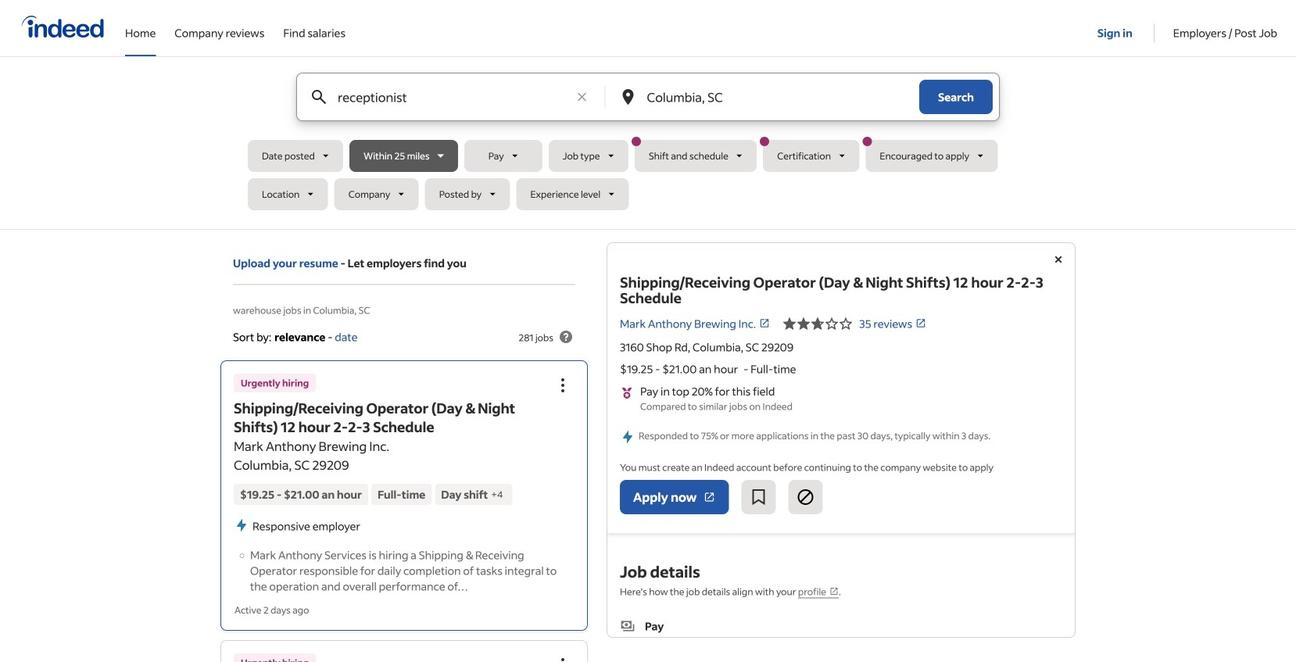 Task type: locate. For each thing, give the bounding box(es) containing it.
not interested image
[[796, 488, 815, 507]]

mark anthony brewing inc. (opens in a new tab) image
[[759, 318, 770, 329]]

search: Job title, keywords, or company text field
[[335, 74, 566, 120]]

clear what input image
[[574, 89, 590, 105]]

Edit location text field
[[644, 74, 888, 120]]

job actions for warehouse associate is collapsed image
[[554, 656, 572, 662]]

job actions for shipping/receiving operator (day & night shifts) 12 hour 2-2-3 schedule is collapsed image
[[554, 376, 572, 395]]

help icon image
[[557, 328, 575, 346]]

None search field
[[248, 73, 1049, 217]]



Task type: describe. For each thing, give the bounding box(es) containing it.
save this job image
[[749, 488, 768, 507]]

2.8 out of 5 stars image
[[783, 314, 853, 333]]

2.8 out of 5 stars. link to 35 reviews company ratings (opens in a new tab) image
[[916, 318, 927, 329]]

job preferences (opens in a new window) image
[[830, 587, 839, 596]]

close job details image
[[1049, 250, 1068, 269]]

apply now (opens in a new tab) image
[[703, 491, 716, 504]]



Task type: vqa. For each thing, say whether or not it's contained in the screenshot.
Job actions for Part-Time Store Associate/Cashier/Stocker is collapsed image
no



